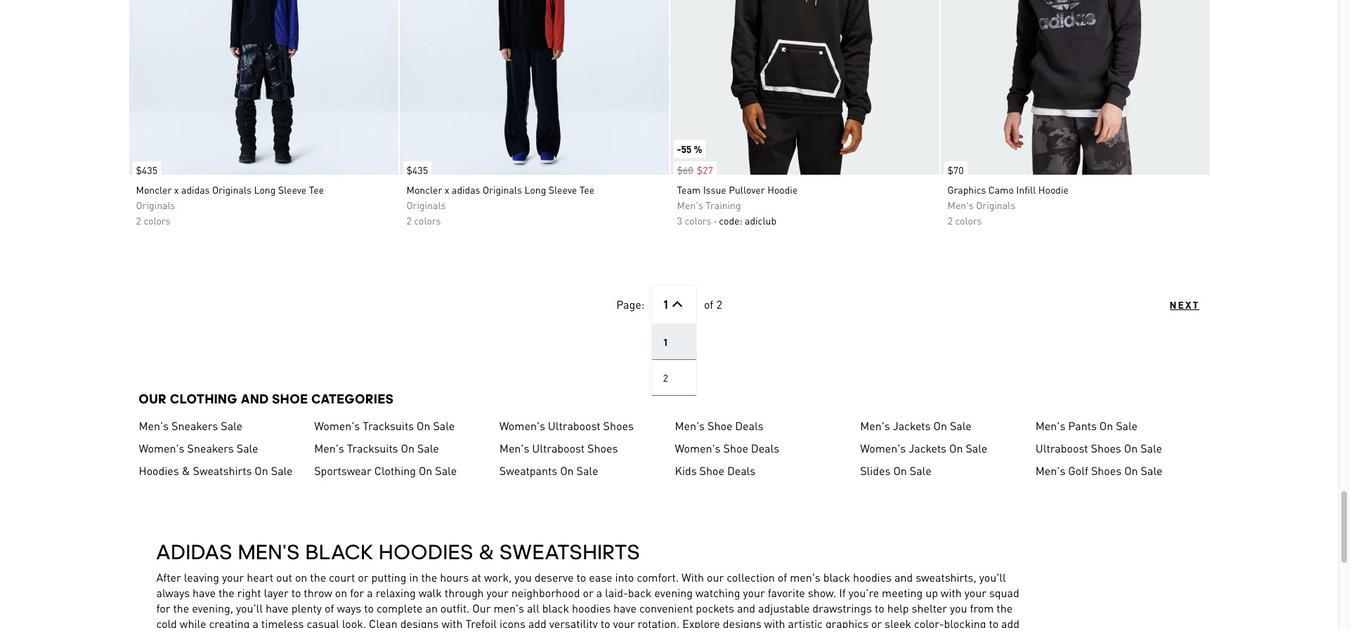 Task type: vqa. For each thing, say whether or not it's contained in the screenshot.
adiclub account portal teaser image
no



Task type: locate. For each thing, give the bounding box(es) containing it.
hoodie
[[767, 183, 798, 196], [1038, 183, 1069, 196]]

2 vertical spatial deals
[[727, 464, 756, 479]]

1 up 2 option on the bottom of page
[[663, 336, 668, 349]]

0 vertical spatial for
[[350, 586, 364, 601]]

jackets
[[893, 419, 931, 434], [909, 441, 947, 456]]

men's for men's shoe deals
[[675, 419, 705, 434]]

ultraboost down the women's ultraboost shoes
[[532, 441, 585, 456]]

complete
[[377, 602, 423, 616]]

1 1 from the top
[[663, 297, 669, 312]]

0 horizontal spatial hoodies
[[572, 602, 611, 616]]

0 horizontal spatial black
[[542, 602, 569, 616]]

1 horizontal spatial $435
[[407, 164, 428, 176]]

sale up the 'women's jackets on sale' link
[[950, 419, 972, 434]]

0 vertical spatial you'll
[[979, 571, 1006, 585]]

0 vertical spatial tracksuits
[[363, 419, 414, 434]]

$435 for 1st $435 link from the right
[[407, 164, 428, 176]]

sneakers inside women's sneakers sale link
[[187, 441, 234, 456]]

the down squad
[[997, 602, 1013, 616]]

0 vertical spatial sneakers
[[171, 419, 218, 434]]

1 vertical spatial sweatshirts
[[500, 540, 641, 565]]

jackets up women's jackets on sale
[[893, 419, 931, 434]]

moncler x adidas originals long sleeve tee originals 2 colors for 1st $435 link from the left
[[136, 183, 324, 227]]

0 vertical spatial and
[[241, 392, 269, 407]]

0 vertical spatial on
[[295, 571, 307, 585]]

1 vertical spatial you
[[950, 602, 967, 616]]

men's left golf
[[1036, 464, 1066, 479]]

dropdown image
[[669, 297, 686, 313]]

hoodie right the pullover
[[767, 183, 798, 196]]

0 horizontal spatial men's
[[494, 602, 524, 616]]

1 vertical spatial jackets
[[909, 441, 947, 456]]

colors
[[144, 214, 170, 227], [414, 214, 441, 227], [685, 214, 712, 227], [955, 214, 982, 227]]

into
[[615, 571, 634, 585]]

0 horizontal spatial our
[[139, 392, 167, 407]]

0 horizontal spatial moncler x adidas originals long sleeve tee originals 2 colors
[[136, 183, 324, 227]]

have up timeless
[[266, 602, 289, 616]]

clean
[[369, 617, 398, 629]]

1 horizontal spatial moncler x adidas originals long sleeve tee originals 2 colors
[[407, 183, 595, 227]]

ultraboost shoes on sale link
[[1036, 441, 1200, 457]]

1 vertical spatial 1
[[663, 336, 668, 349]]

&
[[182, 464, 190, 479], [479, 540, 495, 565]]

1 horizontal spatial hoodies
[[379, 540, 474, 565]]

hoodie inside team issue pullover hoodie men's training 3 colors · code: adiclub
[[767, 183, 798, 196]]

women's ultraboost shoes
[[500, 419, 634, 434]]

-55 %
[[677, 143, 702, 155]]

2 vertical spatial and
[[737, 602, 755, 616]]

of
[[704, 297, 714, 312], [778, 571, 787, 585], [325, 602, 334, 616]]

men's down the graphics
[[948, 199, 974, 212]]

1 horizontal spatial men's
[[790, 571, 821, 585]]

you
[[515, 571, 532, 585], [950, 602, 967, 616]]

tee
[[309, 183, 324, 196], [580, 183, 595, 196]]

4 colors from the left
[[955, 214, 982, 227]]

our up trefoil
[[472, 602, 491, 616]]

1 moncler from the left
[[136, 183, 172, 196]]

1 horizontal spatial moncler
[[407, 183, 442, 196]]

deals for kids shoe deals
[[727, 464, 756, 479]]

the down always
[[173, 602, 189, 616]]

$70
[[948, 164, 964, 176]]

men's up women's sneakers sale on the left bottom
[[139, 419, 169, 434]]

0 vertical spatial you
[[515, 571, 532, 585]]

2
[[136, 214, 141, 227], [407, 214, 412, 227], [948, 214, 953, 227], [716, 297, 722, 312], [663, 372, 668, 384]]

0 vertical spatial sweatshirts
[[193, 464, 252, 479]]

men's up slides
[[860, 419, 890, 434]]

have
[[193, 586, 216, 601], [266, 602, 289, 616], [614, 602, 637, 616]]

hoodies up you're in the right of the page
[[853, 571, 892, 585]]

originals inside graphics camo infill hoodie men's originals 2 colors
[[976, 199, 1016, 212]]

kids
[[675, 464, 697, 479]]

women's for women's tracksuits on sale
[[314, 419, 360, 434]]

sale
[[221, 419, 243, 434], [433, 419, 455, 434], [950, 419, 972, 434], [1116, 419, 1138, 434], [237, 441, 258, 456], [417, 441, 439, 456], [966, 441, 988, 456], [1141, 441, 1162, 456], [271, 464, 293, 479], [435, 464, 457, 479], [577, 464, 598, 479], [910, 464, 932, 479], [1141, 464, 1163, 479]]

trefoil
[[465, 617, 497, 629]]

list box
[[652, 325, 696, 396]]

black up if
[[823, 571, 850, 585]]

0 horizontal spatial &
[[182, 464, 190, 479]]

1 moncler x adidas originals long sleeve tee originals 2 colors from the left
[[136, 183, 324, 227]]

a down ease
[[596, 586, 602, 601]]

0 vertical spatial our
[[139, 392, 167, 407]]

0 vertical spatial 1
[[663, 297, 669, 312]]

1 horizontal spatial originals black moncler x adidas originals long sleeve tee image
[[400, 0, 669, 175]]

with down sweatshirts,
[[941, 586, 962, 601]]

deals down men's shoe deals link
[[751, 441, 779, 456]]

sneakers for women's
[[187, 441, 234, 456]]

0 horizontal spatial for
[[156, 602, 170, 616]]

deals down women's shoe deals
[[727, 464, 756, 479]]

women's up slides
[[860, 441, 906, 456]]

1 vertical spatial sneakers
[[187, 441, 234, 456]]

men's inside graphics camo infill hoodie men's originals 2 colors
[[948, 199, 974, 212]]

or left sleek
[[871, 617, 882, 629]]

kids shoe deals link
[[675, 464, 839, 479]]

1 vertical spatial our
[[472, 602, 491, 616]]

0 horizontal spatial or
[[358, 571, 369, 585]]

2 hoodie from the left
[[1038, 183, 1069, 196]]

shoe for men's
[[708, 419, 733, 434]]

men's up "sweatpants"
[[500, 441, 529, 456]]

1 horizontal spatial of
[[704, 297, 714, 312]]

shoes up men's golf shoes on sale
[[1091, 441, 1121, 456]]

work,
[[484, 571, 512, 585]]

0 horizontal spatial x
[[174, 183, 179, 196]]

slides on sale
[[860, 464, 932, 479]]

the up the evening,
[[218, 586, 235, 601]]

1 vertical spatial you'll
[[236, 602, 263, 616]]

$435 for 1st $435 link from the left
[[136, 164, 157, 176]]

2 horizontal spatial and
[[895, 571, 913, 585]]

1 $435 link from the left
[[129, 155, 161, 178]]

the
[[310, 571, 326, 585], [421, 571, 437, 585], [218, 586, 235, 601], [173, 602, 189, 616], [997, 602, 1013, 616]]

a down putting
[[367, 586, 373, 601]]

men's up show.
[[790, 571, 821, 585]]

0 vertical spatial hoodies
[[853, 571, 892, 585]]

deals inside 'link'
[[727, 464, 756, 479]]

shoe right kids
[[700, 464, 724, 479]]

outfit.
[[441, 602, 470, 616]]

relaxing
[[376, 586, 416, 601]]

sweatshirts up deserve
[[500, 540, 641, 565]]

women's down categories
[[314, 419, 360, 434]]

2 vertical spatial shoe
[[700, 464, 724, 479]]

of right the dropdown icon
[[704, 297, 714, 312]]

2 originals black moncler x adidas originals long sleeve tee image from the left
[[400, 0, 669, 175]]

1 horizontal spatial with
[[764, 617, 785, 629]]

sale right clothing on the bottom of page
[[435, 464, 457, 479]]

& down women's sneakers sale on the left bottom
[[182, 464, 190, 479]]

ultraboost up men's ultraboost shoes link
[[548, 419, 601, 434]]

men's jackets on sale
[[860, 419, 972, 434]]

neighborhood
[[511, 586, 580, 601]]

you'll
[[979, 571, 1006, 585], [236, 602, 263, 616]]

for up ways
[[350, 586, 364, 601]]

men's tracksuits on sale link
[[314, 441, 478, 457]]

you right work, in the left of the page
[[515, 571, 532, 585]]

men's for men's golf shoes on sale
[[1036, 464, 1066, 479]]

1 originals black moncler x adidas originals long sleeve tee image from the left
[[129, 0, 398, 175]]

1 vertical spatial black
[[542, 602, 569, 616]]

you'll down the right
[[236, 602, 263, 616]]

1 tee from the left
[[309, 183, 324, 196]]

hours
[[440, 571, 469, 585]]

$27
[[697, 164, 713, 176]]

1 horizontal spatial and
[[737, 602, 755, 616]]

hoodie inside graphics camo infill hoodie men's originals 2 colors
[[1038, 183, 1069, 196]]

our
[[139, 392, 167, 407], [472, 602, 491, 616]]

men's left "pants"
[[1036, 419, 1066, 434]]

0 horizontal spatial long
[[254, 183, 276, 196]]

and up meeting
[[895, 571, 913, 585]]

0 vertical spatial shoe
[[708, 419, 733, 434]]

for up cold
[[156, 602, 170, 616]]

with down "adjustable" at bottom right
[[764, 617, 785, 629]]

men's training black team issue pullover hoodie image
[[670, 0, 939, 175]]

0 horizontal spatial hoodie
[[767, 183, 798, 196]]

drawstrings
[[813, 602, 872, 616]]

favorite
[[768, 586, 805, 601]]

your down laid-
[[613, 617, 635, 629]]

1 x from the left
[[174, 183, 179, 196]]

0 horizontal spatial $435 link
[[129, 155, 161, 178]]

1 vertical spatial or
[[583, 586, 594, 601]]

shoe inside 'link'
[[700, 464, 724, 479]]

hoodies up versatility
[[572, 602, 611, 616]]

our up 'men's sneakers sale'
[[139, 392, 167, 407]]

1 horizontal spatial $435 link
[[400, 155, 431, 178]]

tracksuits
[[363, 419, 414, 434], [347, 441, 398, 456]]

men's
[[677, 199, 703, 212], [948, 199, 974, 212], [139, 419, 169, 434], [675, 419, 705, 434], [860, 419, 890, 434], [1036, 419, 1066, 434], [314, 441, 344, 456], [500, 441, 529, 456], [1036, 464, 1066, 479], [238, 540, 301, 565]]

women's up men's ultraboost shoes
[[500, 419, 545, 434]]

1 horizontal spatial for
[[350, 586, 364, 601]]

men's down team
[[677, 199, 703, 212]]

men's up icons
[[494, 602, 524, 616]]

and right pockets
[[737, 602, 755, 616]]

men's
[[790, 571, 821, 585], [494, 602, 524, 616]]

hoodie right infill
[[1038, 183, 1069, 196]]

or
[[358, 571, 369, 585], [583, 586, 594, 601], [871, 617, 882, 629]]

0 vertical spatial black
[[823, 571, 850, 585]]

1 horizontal spatial sleeve
[[549, 183, 577, 196]]

men's up women's shoe deals
[[675, 419, 705, 434]]

plenty
[[291, 602, 322, 616]]

2 x from the left
[[445, 183, 449, 196]]

designs down 'an'
[[400, 617, 439, 629]]

of up favorite
[[778, 571, 787, 585]]

or right court
[[358, 571, 369, 585]]

and left shoe
[[241, 392, 269, 407]]

with down outfit.
[[442, 617, 463, 629]]

have down laid-
[[614, 602, 637, 616]]

1 horizontal spatial x
[[445, 183, 449, 196]]

0 horizontal spatial sleeve
[[278, 183, 307, 196]]

1 vertical spatial hoodies
[[572, 602, 611, 616]]

1 horizontal spatial designs
[[723, 617, 761, 629]]

1 vertical spatial &
[[479, 540, 495, 565]]

tracksuits for women's
[[363, 419, 414, 434]]

a right the creating
[[253, 617, 259, 629]]

0 vertical spatial of
[[704, 297, 714, 312]]

heart
[[247, 571, 273, 585]]

0 horizontal spatial you'll
[[236, 602, 263, 616]]

2 long from the left
[[525, 183, 546, 196]]

of up casual
[[325, 602, 334, 616]]

casual
[[307, 617, 339, 629]]

0 vertical spatial jackets
[[893, 419, 931, 434]]

deserve
[[535, 571, 574, 585]]

designs
[[400, 617, 439, 629], [723, 617, 761, 629]]

on down women's tracksuits on sale link
[[401, 441, 415, 456]]

always
[[156, 586, 190, 601]]

you'll up squad
[[979, 571, 1006, 585]]

long
[[254, 183, 276, 196], [525, 183, 546, 196]]

women's for women's sneakers sale
[[139, 441, 185, 456]]

0 horizontal spatial moncler
[[136, 183, 172, 196]]

women's shoe deals link
[[675, 441, 839, 457]]

None field
[[652, 285, 697, 325]]

1 horizontal spatial hoodies
[[853, 571, 892, 585]]

from
[[970, 602, 994, 616]]

a
[[367, 586, 373, 601], [596, 586, 602, 601], [253, 617, 259, 629]]

0 horizontal spatial originals black moncler x adidas originals long sleeve tee image
[[129, 0, 398, 175]]

1 horizontal spatial tee
[[580, 183, 595, 196]]

1 horizontal spatial sweatshirts
[[500, 540, 641, 565]]

1 for 1
[[663, 297, 669, 312]]

tracksuits down women's tracksuits on sale
[[347, 441, 398, 456]]

sneakers
[[171, 419, 218, 434], [187, 441, 234, 456]]

0 vertical spatial men's
[[790, 571, 821, 585]]

1 vertical spatial deals
[[751, 441, 779, 456]]

or down ease
[[583, 586, 594, 601]]

1 option
[[652, 325, 696, 360]]

creating
[[209, 617, 250, 629]]

on up ultraboost shoes on sale
[[1100, 419, 1113, 434]]

shoe down men's shoe deals
[[723, 441, 748, 456]]

sportswear clothing on sale
[[314, 464, 457, 479]]

2 sleeve from the left
[[549, 183, 577, 196]]

slides
[[860, 464, 891, 479]]

sweatshirts down women's sneakers sale link
[[193, 464, 252, 479]]

to up plenty
[[291, 586, 301, 601]]

1 horizontal spatial our
[[472, 602, 491, 616]]

2 inside graphics camo infill hoodie men's originals 2 colors
[[948, 214, 953, 227]]

2 1 from the top
[[663, 336, 668, 349]]

1 vertical spatial shoe
[[723, 441, 748, 456]]

your up the right
[[222, 571, 244, 585]]

2 horizontal spatial or
[[871, 617, 882, 629]]

ultraboost for women's
[[548, 419, 601, 434]]

on right clothing on the bottom of page
[[419, 464, 432, 479]]

0 horizontal spatial $435
[[136, 164, 157, 176]]

1 horizontal spatial hoodie
[[1038, 183, 1069, 196]]

infill
[[1016, 183, 1036, 196]]

0 vertical spatial deals
[[735, 419, 764, 434]]

clothing
[[170, 392, 238, 407]]

2 horizontal spatial with
[[941, 586, 962, 601]]

1 right page:
[[663, 297, 669, 312]]

have down leaving
[[193, 586, 216, 601]]

shoes for men's golf shoes on sale
[[1091, 464, 1122, 479]]

1 horizontal spatial on
[[335, 586, 347, 601]]

sale left sportswear
[[271, 464, 293, 479]]

1 horizontal spatial or
[[583, 586, 594, 601]]

2 designs from the left
[[723, 617, 761, 629]]

2 horizontal spatial of
[[778, 571, 787, 585]]

women's for women's jackets on sale
[[860, 441, 906, 456]]

2 tee from the left
[[580, 183, 595, 196]]

2 $435 from the left
[[407, 164, 428, 176]]

hoodies up "in"
[[379, 540, 474, 565]]

men's up sportswear
[[314, 441, 344, 456]]

women's for women's ultraboost shoes
[[500, 419, 545, 434]]

pullover
[[729, 183, 765, 196]]

you up blocking
[[950, 602, 967, 616]]

tracksuits up men's tracksuits on sale link
[[363, 419, 414, 434]]

adjustable
[[758, 602, 810, 616]]

1 colors from the left
[[144, 214, 170, 227]]

to left help
[[875, 602, 885, 616]]

convenient
[[639, 602, 693, 616]]

1 hoodie from the left
[[767, 183, 798, 196]]

shoes
[[603, 419, 634, 434], [588, 441, 618, 456], [1091, 441, 1121, 456], [1091, 464, 1122, 479]]

moncler x adidas originals long sleeve tee originals 2 colors
[[136, 183, 324, 227], [407, 183, 595, 227]]

0 horizontal spatial designs
[[400, 617, 439, 629]]

adidas
[[181, 183, 210, 196], [452, 183, 480, 196], [156, 540, 233, 565]]

sneakers inside men's sneakers sale link
[[171, 419, 218, 434]]

the right "in"
[[421, 571, 437, 585]]

deals up 'women's shoe deals' link
[[735, 419, 764, 434]]

3 colors from the left
[[685, 214, 712, 227]]

shoes down women's ultraboost shoes link
[[588, 441, 618, 456]]

2 horizontal spatial have
[[614, 602, 637, 616]]

ultraboost
[[548, 419, 601, 434], [532, 441, 585, 456], [1036, 441, 1088, 456]]

1 $435 from the left
[[136, 164, 157, 176]]

1 horizontal spatial black
[[823, 571, 850, 585]]

men's pants on sale
[[1036, 419, 1138, 434]]

to down laid-
[[601, 617, 610, 629]]

on down men's ultraboost shoes
[[560, 464, 574, 479]]

women's sneakers sale link
[[139, 441, 303, 457]]

jackets down men's jackets on sale
[[909, 441, 947, 456]]

1 horizontal spatial &
[[479, 540, 495, 565]]

up
[[926, 586, 938, 601]]

men's up heart
[[238, 540, 301, 565]]

1 horizontal spatial you
[[950, 602, 967, 616]]

1 vertical spatial tracksuits
[[347, 441, 398, 456]]

men's golf shoes on sale
[[1036, 464, 1163, 479]]

categories
[[311, 392, 394, 407]]

1 vertical spatial for
[[156, 602, 170, 616]]

on
[[417, 419, 430, 434], [934, 419, 947, 434], [1100, 419, 1113, 434], [401, 441, 415, 456], [949, 441, 963, 456], [1124, 441, 1138, 456], [255, 464, 268, 479], [419, 464, 432, 479], [560, 464, 574, 479], [893, 464, 907, 479], [1125, 464, 1138, 479]]

0 horizontal spatial tee
[[309, 183, 324, 196]]

sleeve
[[278, 183, 307, 196], [549, 183, 577, 196]]

originals black moncler x adidas originals long sleeve tee image
[[129, 0, 398, 175], [400, 0, 669, 175]]

collection
[[727, 571, 775, 585]]

black
[[823, 571, 850, 585], [542, 602, 569, 616]]

hoodies
[[853, 571, 892, 585], [572, 602, 611, 616]]

1 designs from the left
[[400, 617, 439, 629]]

& inside adidas men's black hoodies & sweatshirts after leaving your heart out on the court or putting in the hours at work, you deserve to ease into comfort. with our collection of men's black hoodies and sweatshirts, you'll always have the right layer to throw on for a relaxing walk through your neighborhood or a laid-back evening watching your favorite show. if you're meeting up with your squad for the evening, you'll have plenty of ways to complete an outfit. our men's all black hoodies have convenient pockets and adjustable drawstrings to help shelter you from the cold while creating a timeless casual look. clean designs with trefoil icons add versatility to your rotation. explore designs with artistic graphics or sleek color-blocking to
[[479, 540, 495, 565]]

1 vertical spatial hoodies
[[379, 540, 474, 565]]

shoes for men's ultraboost shoes
[[588, 441, 618, 456]]

designs down pockets
[[723, 617, 761, 629]]

ultraboost up golf
[[1036, 441, 1088, 456]]

walk
[[419, 586, 442, 601]]

x for 1st $435 link from the right
[[445, 183, 449, 196]]

shoes down ultraboost shoes on sale
[[1091, 464, 1122, 479]]

2 moncler x adidas originals long sleeve tee originals 2 colors from the left
[[407, 183, 595, 227]]

shoe up women's shoe deals
[[708, 419, 733, 434]]

on right slides
[[893, 464, 907, 479]]

tracksuits for men's
[[347, 441, 398, 456]]

2 vertical spatial of
[[325, 602, 334, 616]]

black down "neighborhood"
[[542, 602, 569, 616]]



Task type: describe. For each thing, give the bounding box(es) containing it.
men's inside adidas men's black hoodies & sweatshirts after leaving your heart out on the court or putting in the hours at work, you deserve to ease into comfort. with our collection of men's black hoodies and sweatshirts, you'll always have the right layer to throw on for a relaxing walk through your neighborhood or a laid-back evening watching your favorite show. if you're meeting up with your squad for the evening, you'll have plenty of ways to complete an outfit. our men's all black hoodies have convenient pockets and adjustable drawstrings to help shelter you from the cold while creating a timeless casual look. clean designs with trefoil icons add versatility to your rotation. explore designs with artistic graphics or sleek color-blocking to
[[238, 540, 301, 565]]

color-
[[914, 617, 944, 629]]

code:
[[719, 214, 742, 227]]

%
[[694, 143, 702, 155]]

of 2
[[704, 297, 722, 312]]

your down collection
[[743, 586, 765, 601]]

sale up men's tracksuits on sale link
[[433, 419, 455, 434]]

0 vertical spatial &
[[182, 464, 190, 479]]

through
[[445, 586, 484, 601]]

tee for originals black moncler x adidas originals long sleeve tee image related to 1st $435 link from the right
[[580, 183, 595, 196]]

adidas for 1st $435 link from the right
[[452, 183, 480, 196]]

women's jackets on sale link
[[860, 441, 1024, 457]]

to left ease
[[577, 571, 586, 585]]

right
[[237, 586, 261, 601]]

sale down men's pants on sale link at the bottom right of the page
[[1141, 441, 1162, 456]]

0 horizontal spatial with
[[442, 617, 463, 629]]

0 vertical spatial or
[[358, 571, 369, 585]]

sneakers for men's
[[171, 419, 218, 434]]

deals for men's shoe deals
[[735, 419, 764, 434]]

all
[[527, 602, 540, 616]]

men's for men's jackets on sale
[[860, 419, 890, 434]]

1 for 1 2
[[663, 336, 668, 349]]

next link
[[1170, 298, 1200, 312]]

adiclub
[[745, 214, 777, 227]]

jackets for women's
[[909, 441, 947, 456]]

hoodie for graphics camo infill hoodie men's originals 2 colors
[[1038, 183, 1069, 196]]

tee for 1st $435 link from the left's originals black moncler x adidas originals long sleeve tee image
[[309, 183, 324, 196]]

shoe
[[272, 392, 308, 407]]

page:
[[616, 297, 645, 312]]

0 horizontal spatial you
[[515, 571, 532, 585]]

list box containing 1
[[652, 325, 696, 396]]

your down work, in the left of the page
[[487, 586, 509, 601]]

clothing
[[374, 464, 416, 479]]

1 vertical spatial men's
[[494, 602, 524, 616]]

meeting
[[882, 586, 923, 601]]

1 vertical spatial and
[[895, 571, 913, 585]]

none field containing 1
[[652, 285, 697, 325]]

you're
[[849, 586, 879, 601]]

sale down men's ultraboost shoes link
[[577, 464, 598, 479]]

men's for men's ultraboost shoes
[[500, 441, 529, 456]]

laid-
[[605, 586, 628, 601]]

golf
[[1068, 464, 1088, 479]]

originals black moncler x adidas originals long sleeve tee image for 1st $435 link from the left
[[129, 0, 398, 175]]

while
[[180, 617, 206, 629]]

1 horizontal spatial you'll
[[979, 571, 1006, 585]]

sale up women's sneakers sale link
[[221, 419, 243, 434]]

adidas for 1st $435 link from the left
[[181, 183, 210, 196]]

sportswear clothing on sale link
[[314, 464, 478, 479]]

hoodies inside adidas men's black hoodies & sweatshirts after leaving your heart out on the court or putting in the hours at work, you deserve to ease into comfort. with our collection of men's black hoodies and sweatshirts, you'll always have the right layer to throw on for a relaxing walk through your neighborhood or a laid-back evening watching your favorite show. if you're meeting up with your squad for the evening, you'll have plenty of ways to complete an outfit. our men's all black hoodies have convenient pockets and adjustable drawstrings to help shelter you from the cold while creating a timeless casual look. clean designs with trefoil icons add versatility to your rotation. explore designs with artistic graphics or sleek color-blocking to
[[379, 540, 474, 565]]

sale down men's sneakers sale link on the left
[[237, 441, 258, 456]]

at
[[472, 571, 481, 585]]

sweatpants on sale
[[500, 464, 598, 479]]

men's for men's sneakers sale
[[139, 419, 169, 434]]

3
[[677, 214, 682, 227]]

back
[[628, 586, 652, 601]]

your up from
[[965, 586, 987, 601]]

our
[[707, 571, 724, 585]]

on down men's jackets on sale link at bottom right
[[949, 441, 963, 456]]

0 horizontal spatial of
[[325, 602, 334, 616]]

hoodies & sweatshirts on sale link
[[139, 464, 303, 479]]

men's inside team issue pullover hoodie men's training 3 colors · code: adiclub
[[677, 199, 703, 212]]

$70 link
[[941, 155, 967, 178]]

ultraboost for men's
[[532, 441, 585, 456]]

on down men's pants on sale link at the bottom right of the page
[[1124, 441, 1138, 456]]

sweatshirts inside adidas men's black hoodies & sweatshirts after leaving your heart out on the court or putting in the hours at work, you deserve to ease into comfort. with our collection of men's black hoodies and sweatshirts, you'll always have the right layer to throw on for a relaxing walk through your neighborhood or a laid-back evening watching your favorite show. if you're meeting up with your squad for the evening, you'll have plenty of ways to complete an outfit. our men's all black hoodies have convenient pockets and adjustable drawstrings to help shelter you from the cold while creating a timeless casual look. clean designs with trefoil icons add versatility to your rotation. explore designs with artistic graphics or sleek color-blocking to
[[500, 540, 641, 565]]

sweatpants
[[500, 464, 557, 479]]

rotation.
[[638, 617, 680, 629]]

sale down women's tracksuits on sale link
[[417, 441, 439, 456]]

camo
[[989, 183, 1014, 196]]

on up the 'women's jackets on sale' link
[[934, 419, 947, 434]]

if
[[839, 586, 846, 601]]

hoodie for team issue pullover hoodie men's training 3 colors · code: adiclub
[[767, 183, 798, 196]]

sportswear
[[314, 464, 372, 479]]

1 2
[[663, 336, 668, 384]]

watching
[[696, 586, 740, 601]]

men's sneakers sale link
[[139, 419, 303, 434]]

ease
[[589, 571, 612, 585]]

next
[[1170, 299, 1200, 311]]

2 inside list box
[[663, 372, 668, 384]]

evening,
[[192, 602, 233, 616]]

ultraboost shoes on sale
[[1036, 441, 1162, 456]]

$60 $27
[[677, 164, 713, 176]]

2 colors from the left
[[414, 214, 441, 227]]

sale down ultraboost shoes on sale link
[[1141, 464, 1163, 479]]

court
[[329, 571, 355, 585]]

2 horizontal spatial a
[[596, 586, 602, 601]]

kids shoe deals
[[675, 464, 756, 479]]

team
[[677, 183, 701, 196]]

sale down men's jackets on sale link at bottom right
[[966, 441, 988, 456]]

men's originals black graphics camo infill hoodie image
[[941, 0, 1210, 175]]

women's tracksuits on sale link
[[314, 419, 478, 434]]

$60
[[677, 164, 693, 176]]

squad
[[989, 586, 1019, 601]]

colors inside team issue pullover hoodie men's training 3 colors · code: adiclub
[[685, 214, 712, 227]]

out
[[276, 571, 292, 585]]

55
[[681, 143, 692, 155]]

-
[[677, 143, 681, 155]]

blocking
[[944, 617, 986, 629]]

originals black moncler x adidas originals long sleeve tee image for 1st $435 link from the right
[[400, 0, 669, 175]]

look.
[[342, 617, 366, 629]]

2 option
[[652, 360, 696, 396]]

graphics
[[948, 183, 986, 196]]

hoodies & sweatshirts on sale
[[139, 464, 293, 479]]

men's for men's tracksuits on sale
[[314, 441, 344, 456]]

shoes for women's ultraboost shoes
[[603, 419, 634, 434]]

on down women's sneakers sale link
[[255, 464, 268, 479]]

pockets
[[696, 602, 734, 616]]

men's shoe deals link
[[675, 419, 839, 434]]

0 horizontal spatial have
[[193, 586, 216, 601]]

explore
[[682, 617, 720, 629]]

shelter
[[912, 602, 947, 616]]

graphics
[[826, 617, 869, 629]]

add
[[528, 617, 547, 629]]

women's for women's shoe deals
[[675, 441, 721, 456]]

0 horizontal spatial sweatshirts
[[193, 464, 252, 479]]

1 long from the left
[[254, 183, 276, 196]]

1 sleeve from the left
[[278, 183, 307, 196]]

an
[[425, 602, 438, 616]]

the up throw
[[310, 571, 326, 585]]

moncler x adidas originals long sleeve tee originals 2 colors for 1st $435 link from the right
[[407, 183, 595, 227]]

men's jackets on sale link
[[860, 419, 1024, 434]]

men's for men's pants on sale
[[1036, 419, 1066, 434]]

icons
[[500, 617, 526, 629]]

evening
[[654, 586, 693, 601]]

sale down women's jackets on sale
[[910, 464, 932, 479]]

to right ways
[[364, 602, 374, 616]]

men's ultraboost shoes
[[500, 441, 618, 456]]

2 moncler from the left
[[407, 183, 442, 196]]

show.
[[808, 586, 836, 601]]

men's tracksuits on sale
[[314, 441, 439, 456]]

deals for women's shoe deals
[[751, 441, 779, 456]]

0 horizontal spatial on
[[295, 571, 307, 585]]

on up men's tracksuits on sale link
[[417, 419, 430, 434]]

in
[[409, 571, 418, 585]]

0 horizontal spatial hoodies
[[139, 464, 179, 479]]

women's tracksuits on sale
[[314, 419, 455, 434]]

black
[[306, 540, 374, 565]]

0 horizontal spatial a
[[253, 617, 259, 629]]

colors inside graphics camo infill hoodie men's originals 2 colors
[[955, 214, 982, 227]]

adidas inside adidas men's black hoodies & sweatshirts after leaving your heart out on the court or putting in the hours at work, you deserve to ease into comfort. with our collection of men's black hoodies and sweatshirts, you'll always have the right layer to throw on for a relaxing walk through your neighborhood or a laid-back evening watching your favorite show. if you're meeting up with your squad for the evening, you'll have plenty of ways to complete an outfit. our men's all black hoodies have convenient pockets and adjustable drawstrings to help shelter you from the cold while creating a timeless casual look. clean designs with trefoil icons add versatility to your rotation. explore designs with artistic graphics or sleek color-blocking to
[[156, 540, 233, 565]]

1 vertical spatial of
[[778, 571, 787, 585]]

slides on sale link
[[860, 464, 1024, 479]]

cold
[[156, 617, 177, 629]]

our inside adidas men's black hoodies & sweatshirts after leaving your heart out on the court or putting in the hours at work, you deserve to ease into comfort. with our collection of men's black hoodies and sweatshirts, you'll always have the right layer to throw on for a relaxing walk through your neighborhood or a laid-back evening watching your favorite show. if you're meeting up with your squad for the evening, you'll have plenty of ways to complete an outfit. our men's all black hoodies have convenient pockets and adjustable drawstrings to help shelter you from the cold while creating a timeless casual look. clean designs with trefoil icons add versatility to your rotation. explore designs with artistic graphics or sleek color-blocking to
[[472, 602, 491, 616]]

2 $435 link from the left
[[400, 155, 431, 178]]

help
[[887, 602, 909, 616]]

men's ultraboost shoes link
[[500, 441, 664, 457]]

1 horizontal spatial a
[[367, 586, 373, 601]]

on down ultraboost shoes on sale link
[[1125, 464, 1138, 479]]

men's sneakers sale
[[139, 419, 243, 434]]

throw
[[304, 586, 332, 601]]

shoe for kids
[[700, 464, 724, 479]]

shoe for women's
[[723, 441, 748, 456]]

women's ultraboost shoes link
[[500, 419, 664, 434]]

1 horizontal spatial have
[[266, 602, 289, 616]]

sale up ultraboost shoes on sale link
[[1116, 419, 1138, 434]]

1 vertical spatial on
[[335, 586, 347, 601]]

versatility
[[549, 617, 598, 629]]

to down from
[[989, 617, 999, 629]]

artistic
[[788, 617, 823, 629]]

jackets for men's
[[893, 419, 931, 434]]

leaving
[[184, 571, 219, 585]]

sleek
[[885, 617, 912, 629]]

x for 1st $435 link from the left
[[174, 183, 179, 196]]

timeless
[[261, 617, 304, 629]]



